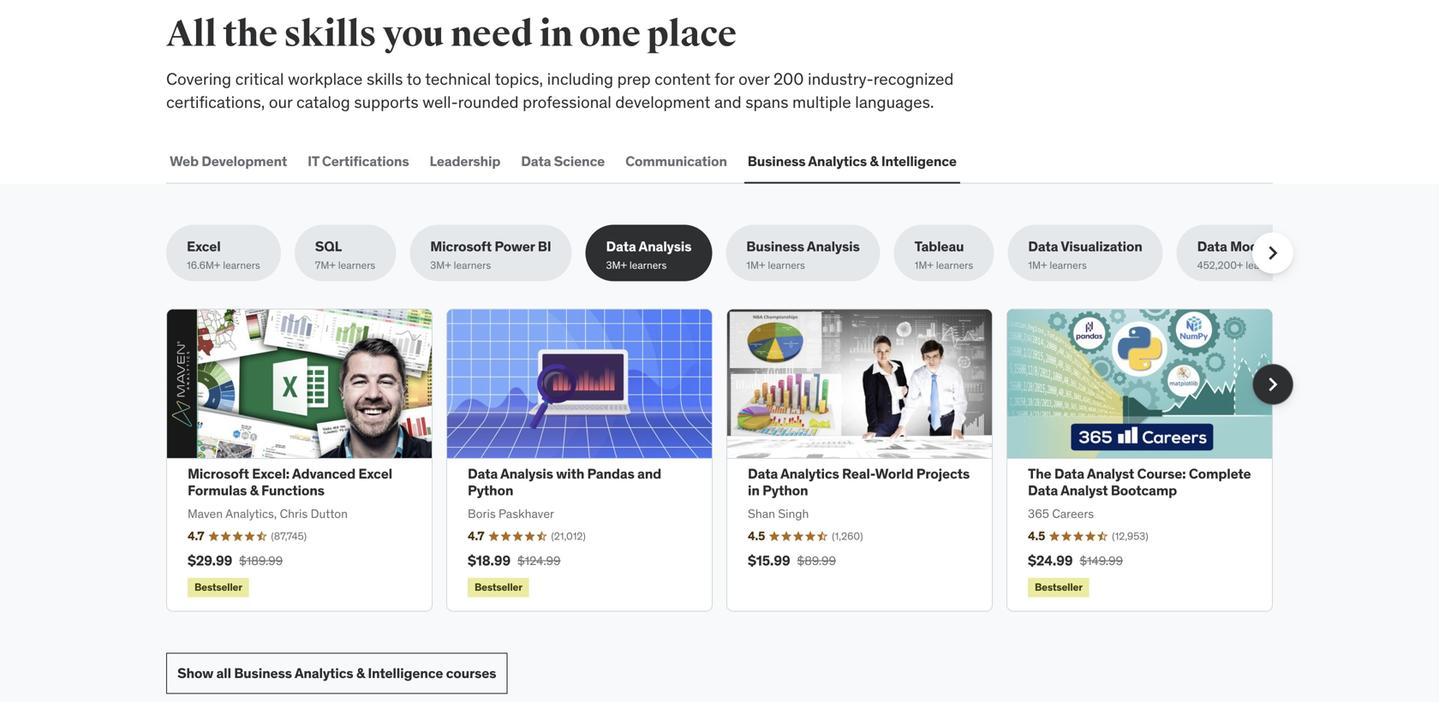 Task type: locate. For each thing, give the bounding box(es) containing it.
pandas
[[588, 466, 635, 483]]

industry-
[[808, 69, 874, 89]]

0 vertical spatial microsoft
[[430, 238, 492, 255]]

4 learners from the left
[[630, 259, 667, 272]]

1 horizontal spatial microsoft
[[430, 238, 492, 255]]

the data analyst course: complete data analyst bootcamp link
[[1028, 466, 1252, 500]]

analysis inside business analysis 1m+ learners
[[807, 238, 860, 255]]

and inside data analysis with pandas and python
[[638, 466, 662, 483]]

learners
[[223, 259, 260, 272], [338, 259, 376, 272], [454, 259, 491, 272], [630, 259, 667, 272], [768, 259, 806, 272], [937, 259, 974, 272], [1050, 259, 1087, 272], [1246, 259, 1284, 272]]

data for data science
[[521, 152, 551, 170]]

microsoft left power
[[430, 238, 492, 255]]

courses
[[446, 665, 496, 682]]

python inside data analytics real-world projects in python
[[763, 482, 809, 500]]

6 learners from the left
[[937, 259, 974, 272]]

in for python
[[748, 482, 760, 500]]

intelligence
[[882, 152, 957, 170], [368, 665, 443, 682]]

analytics
[[809, 152, 867, 170], [781, 466, 840, 483], [295, 665, 354, 682]]

bi
[[538, 238, 551, 255]]

and right pandas
[[638, 466, 662, 483]]

data inside button
[[521, 152, 551, 170]]

carousel element
[[166, 309, 1294, 612]]

excel right advanced
[[359, 466, 393, 483]]

to
[[407, 69, 422, 89]]

1 vertical spatial analytics
[[781, 466, 840, 483]]

0 horizontal spatial 3m+
[[430, 259, 451, 272]]

1 vertical spatial intelligence
[[368, 665, 443, 682]]

analytics inside data analytics real-world projects in python
[[781, 466, 840, 483]]

power
[[495, 238, 535, 255]]

1 horizontal spatial analysis
[[639, 238, 692, 255]]

bootcamp
[[1111, 482, 1178, 500]]

sql 7m+ learners
[[315, 238, 376, 272]]

world
[[876, 466, 914, 483]]

business
[[748, 152, 806, 170], [747, 238, 805, 255], [234, 665, 292, 682]]

microsoft for formulas
[[188, 466, 249, 483]]

learners inside excel 16.6m+ learners
[[223, 259, 260, 272]]

0 horizontal spatial analysis
[[501, 466, 553, 483]]

in inside data analytics real-world projects in python
[[748, 482, 760, 500]]

3 learners from the left
[[454, 259, 491, 272]]

place
[[647, 12, 737, 57]]

0 horizontal spatial in
[[540, 12, 573, 57]]

excel up 16.6m+
[[187, 238, 221, 255]]

1 vertical spatial microsoft
[[188, 466, 249, 483]]

spans
[[746, 92, 789, 112]]

1 vertical spatial excel
[[359, 466, 393, 483]]

1 vertical spatial in
[[748, 482, 760, 500]]

analyst
[[1087, 466, 1135, 483], [1061, 482, 1108, 500]]

one
[[579, 12, 641, 57]]

all
[[166, 12, 217, 57]]

2 horizontal spatial analysis
[[807, 238, 860, 255]]

excel
[[187, 238, 221, 255], [359, 466, 393, 483]]

1 vertical spatial &
[[250, 482, 259, 500]]

1 vertical spatial business
[[747, 238, 805, 255]]

in
[[540, 12, 573, 57], [748, 482, 760, 500]]

data for data analysis 3m+ learners
[[606, 238, 636, 255]]

analytics inside button
[[809, 152, 867, 170]]

well-
[[423, 92, 458, 112]]

1 learners from the left
[[223, 259, 260, 272]]

data for data analysis with pandas and python
[[468, 466, 498, 483]]

microsoft left "excel:"
[[188, 466, 249, 483]]

business analytics & intelligence button
[[745, 141, 961, 182]]

workplace
[[288, 69, 363, 89]]

it
[[308, 152, 319, 170]]

and inside covering critical workplace skills to technical topics, including prep content for over 200 industry-recognized certifications, our catalog supports well-rounded professional development and spans multiple languages.
[[715, 92, 742, 112]]

0 horizontal spatial python
[[468, 482, 514, 500]]

intelligence down languages.
[[882, 152, 957, 170]]

analysis
[[639, 238, 692, 255], [807, 238, 860, 255], [501, 466, 553, 483]]

0 horizontal spatial microsoft
[[188, 466, 249, 483]]

0 vertical spatial in
[[540, 12, 573, 57]]

2 horizontal spatial 1m+
[[1029, 259, 1048, 272]]

data modeling 452,200+ learners
[[1198, 238, 1291, 272]]

microsoft excel: advanced excel formulas & functions
[[188, 466, 393, 500]]

data science
[[521, 152, 605, 170]]

business analysis 1m+ learners
[[747, 238, 860, 272]]

microsoft
[[430, 238, 492, 255], [188, 466, 249, 483]]

data inside data analytics real-world projects in python
[[748, 466, 778, 483]]

1 horizontal spatial 3m+
[[606, 259, 627, 272]]

3 1m+ from the left
[[1029, 259, 1048, 272]]

0 vertical spatial excel
[[187, 238, 221, 255]]

learners inside data modeling 452,200+ learners
[[1246, 259, 1284, 272]]

intelligence left courses
[[368, 665, 443, 682]]

need
[[451, 12, 533, 57]]

16.6m+
[[187, 259, 221, 272]]

0 vertical spatial intelligence
[[882, 152, 957, 170]]

0 horizontal spatial intelligence
[[368, 665, 443, 682]]

1m+ inside data visualization 1m+ learners
[[1029, 259, 1048, 272]]

learners inside tableau 1m+ learners
[[937, 259, 974, 272]]

1 3m+ from the left
[[430, 259, 451, 272]]

modeling
[[1231, 238, 1291, 255]]

5 learners from the left
[[768, 259, 806, 272]]

0 vertical spatial and
[[715, 92, 742, 112]]

analyst right the
[[1061, 482, 1108, 500]]

1 horizontal spatial excel
[[359, 466, 393, 483]]

2 vertical spatial &
[[356, 665, 365, 682]]

1 horizontal spatial python
[[763, 482, 809, 500]]

all the skills you need in one place
[[166, 12, 737, 57]]

data
[[521, 152, 551, 170], [606, 238, 636, 255], [1029, 238, 1059, 255], [1198, 238, 1228, 255], [468, 466, 498, 483], [748, 466, 778, 483], [1055, 466, 1085, 483], [1028, 482, 1058, 500]]

2 learners from the left
[[338, 259, 376, 272]]

our
[[269, 92, 293, 112]]

business analytics & intelligence
[[748, 152, 957, 170]]

content
[[655, 69, 711, 89]]

learners inside "data analysis 3m+ learners"
[[630, 259, 667, 272]]

7 learners from the left
[[1050, 259, 1087, 272]]

and
[[715, 92, 742, 112], [638, 466, 662, 483]]

real-
[[843, 466, 876, 483]]

including
[[547, 69, 614, 89]]

data science button
[[518, 141, 609, 182]]

communication
[[626, 152, 727, 170]]

2 horizontal spatial &
[[870, 152, 879, 170]]

1 horizontal spatial intelligence
[[882, 152, 957, 170]]

data inside data analysis with pandas and python
[[468, 466, 498, 483]]

data inside "data analysis 3m+ learners"
[[606, 238, 636, 255]]

catalog
[[297, 92, 350, 112]]

business inside business analytics & intelligence button
[[748, 152, 806, 170]]

covering critical workplace skills to technical topics, including prep content for over 200 industry-recognized certifications, our catalog supports well-rounded professional development and spans multiple languages.
[[166, 69, 954, 112]]

excel:
[[252, 466, 290, 483]]

0 horizontal spatial 1m+
[[747, 259, 766, 272]]

1m+
[[747, 259, 766, 272], [915, 259, 934, 272], [1029, 259, 1048, 272]]

data inside data visualization 1m+ learners
[[1029, 238, 1059, 255]]

0 horizontal spatial &
[[250, 482, 259, 500]]

web development button
[[166, 141, 291, 182]]

business inside show all business analytics & intelligence courses link
[[234, 665, 292, 682]]

topics,
[[495, 69, 543, 89]]

skills
[[284, 12, 376, 57], [367, 69, 403, 89]]

sql
[[315, 238, 342, 255]]

microsoft inside microsoft power bi 3m+ learners
[[430, 238, 492, 255]]

skills up workplace
[[284, 12, 376, 57]]

2 python from the left
[[763, 482, 809, 500]]

1 vertical spatial and
[[638, 466, 662, 483]]

analysis inside "data analysis 3m+ learners"
[[639, 238, 692, 255]]

1 horizontal spatial and
[[715, 92, 742, 112]]

data for data visualization 1m+ learners
[[1029, 238, 1059, 255]]

recognized
[[874, 69, 954, 89]]

2 1m+ from the left
[[915, 259, 934, 272]]

1 vertical spatial skills
[[367, 69, 403, 89]]

1 horizontal spatial 1m+
[[915, 259, 934, 272]]

2 vertical spatial business
[[234, 665, 292, 682]]

0 vertical spatial business
[[748, 152, 806, 170]]

python left "with"
[[468, 482, 514, 500]]

1 python from the left
[[468, 482, 514, 500]]

skills up supports
[[367, 69, 403, 89]]

0 horizontal spatial and
[[638, 466, 662, 483]]

1m+ inside tableau 1m+ learners
[[915, 259, 934, 272]]

projects
[[917, 466, 970, 483]]

business inside business analysis 1m+ learners
[[747, 238, 805, 255]]

web
[[170, 152, 199, 170]]

microsoft excel: advanced excel formulas & functions link
[[188, 466, 393, 500]]

analysis for data analysis
[[639, 238, 692, 255]]

and down for
[[715, 92, 742, 112]]

development
[[202, 152, 287, 170]]

functions
[[261, 482, 325, 500]]

python left real-
[[763, 482, 809, 500]]

data inside data modeling 452,200+ learners
[[1198, 238, 1228, 255]]

1m+ inside business analysis 1m+ learners
[[747, 259, 766, 272]]

0 vertical spatial &
[[870, 152, 879, 170]]

excel inside excel 16.6m+ learners
[[187, 238, 221, 255]]

0 vertical spatial analytics
[[809, 152, 867, 170]]

microsoft inside the microsoft excel: advanced excel formulas & functions
[[188, 466, 249, 483]]

learners inside microsoft power bi 3m+ learners
[[454, 259, 491, 272]]

intelligence inside button
[[882, 152, 957, 170]]

200
[[774, 69, 804, 89]]

1 horizontal spatial in
[[748, 482, 760, 500]]

next image
[[1260, 239, 1287, 267]]

1 horizontal spatial &
[[356, 665, 365, 682]]

course:
[[1138, 466, 1187, 483]]

2 3m+ from the left
[[606, 259, 627, 272]]

8 learners from the left
[[1246, 259, 1284, 272]]

0 horizontal spatial excel
[[187, 238, 221, 255]]

1 1m+ from the left
[[747, 259, 766, 272]]

tableau
[[915, 238, 965, 255]]

advanced
[[292, 466, 356, 483]]



Task type: vqa. For each thing, say whether or not it's contained in the screenshot.
us
no



Task type: describe. For each thing, give the bounding box(es) containing it.
microsoft power bi 3m+ learners
[[430, 238, 551, 272]]

data analysis with pandas and python
[[468, 466, 662, 500]]

data for data analytics real-world projects in python
[[748, 466, 778, 483]]

professional
[[523, 92, 612, 112]]

excel inside the microsoft excel: advanced excel formulas & functions
[[359, 466, 393, 483]]

1m+ for data visualization
[[1029, 259, 1048, 272]]

data visualization 1m+ learners
[[1029, 238, 1143, 272]]

& inside the microsoft excel: advanced excel formulas & functions
[[250, 482, 259, 500]]

visualization
[[1061, 238, 1143, 255]]

analysis for business analysis
[[807, 238, 860, 255]]

show all business analytics & intelligence courses link
[[166, 653, 508, 695]]

data analysis with pandas and python link
[[468, 466, 662, 500]]

analyst left course:
[[1087, 466, 1135, 483]]

next image
[[1260, 371, 1287, 398]]

multiple
[[793, 92, 852, 112]]

3m+ inside microsoft power bi 3m+ learners
[[430, 259, 451, 272]]

science
[[554, 152, 605, 170]]

3m+ inside "data analysis 3m+ learners"
[[606, 259, 627, 272]]

2 vertical spatial analytics
[[295, 665, 354, 682]]

data for data modeling 452,200+ learners
[[1198, 238, 1228, 255]]

the
[[223, 12, 278, 57]]

web development
[[170, 152, 287, 170]]

technical
[[425, 69, 491, 89]]

leadership
[[430, 152, 501, 170]]

rounded
[[458, 92, 519, 112]]

learners inside business analysis 1m+ learners
[[768, 259, 806, 272]]

all
[[216, 665, 231, 682]]

for
[[715, 69, 735, 89]]

analytics for data
[[781, 466, 840, 483]]

it certifications button
[[304, 141, 413, 182]]

skills inside covering critical workplace skills to technical topics, including prep content for over 200 industry-recognized certifications, our catalog supports well-rounded professional development and spans multiple languages.
[[367, 69, 403, 89]]

tableau 1m+ learners
[[915, 238, 974, 272]]

python inside data analysis with pandas and python
[[468, 482, 514, 500]]

complete
[[1189, 466, 1252, 483]]

learners inside sql 7m+ learners
[[338, 259, 376, 272]]

it certifications
[[308, 152, 409, 170]]

1m+ for business analysis
[[747, 259, 766, 272]]

development
[[616, 92, 711, 112]]

certifications,
[[166, 92, 265, 112]]

analysis inside data analysis with pandas and python
[[501, 466, 553, 483]]

critical
[[235, 69, 284, 89]]

supports
[[354, 92, 419, 112]]

the data analyst course: complete data analyst bootcamp
[[1028, 466, 1252, 500]]

show
[[177, 665, 214, 682]]

prep
[[618, 69, 651, 89]]

business for business analytics & intelligence
[[748, 152, 806, 170]]

452,200+
[[1198, 259, 1244, 272]]

the
[[1028, 466, 1052, 483]]

learners inside data visualization 1m+ learners
[[1050, 259, 1087, 272]]

you
[[383, 12, 444, 57]]

topic filters element
[[166, 225, 1311, 281]]

over
[[739, 69, 770, 89]]

languages.
[[856, 92, 935, 112]]

data analysis 3m+ learners
[[606, 238, 692, 272]]

in for one
[[540, 12, 573, 57]]

covering
[[166, 69, 231, 89]]

communication button
[[622, 141, 731, 182]]

business for business analysis 1m+ learners
[[747, 238, 805, 255]]

show all business analytics & intelligence courses
[[177, 665, 496, 682]]

excel 16.6m+ learners
[[187, 238, 260, 272]]

certifications
[[322, 152, 409, 170]]

& inside button
[[870, 152, 879, 170]]

analytics for business
[[809, 152, 867, 170]]

with
[[556, 466, 585, 483]]

data analytics real-world projects in python
[[748, 466, 970, 500]]

data analytics real-world projects in python link
[[748, 466, 970, 500]]

formulas
[[188, 482, 247, 500]]

microsoft for learners
[[430, 238, 492, 255]]

leadership button
[[426, 141, 504, 182]]

7m+
[[315, 259, 336, 272]]

0 vertical spatial skills
[[284, 12, 376, 57]]



